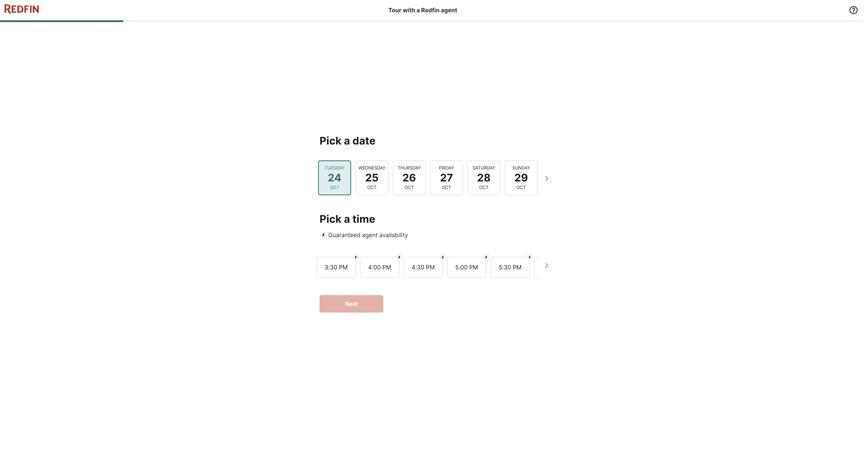 Task type: locate. For each thing, give the bounding box(es) containing it.
oct inside sunday 29 oct
[[517, 185, 526, 190]]

1 oct from the left
[[330, 185, 340, 190]]

2 oct from the left
[[368, 185, 377, 190]]

progress bar
[[0, 20, 864, 22]]

24
[[328, 171, 342, 184]]

oct inside the friday 27 oct
[[442, 185, 452, 190]]

0 vertical spatial pick
[[320, 134, 342, 147]]

guaranteed
[[329, 232, 361, 239]]

1 horizontal spatial agent
[[441, 7, 458, 14]]

4:30 pm
[[412, 264, 435, 271]]

3 oct from the left
[[405, 185, 414, 190]]

1 pm from the left
[[339, 264, 348, 271]]

sunday
[[513, 165, 531, 171]]

5 pm from the left
[[513, 264, 522, 271]]

pick up tuesday
[[320, 134, 342, 147]]

agent down time
[[362, 232, 378, 239]]

2 vertical spatial a
[[344, 213, 350, 226]]

oct for 26
[[405, 185, 414, 190]]

oct down 26
[[405, 185, 414, 190]]

wednesday 25 oct
[[359, 165, 386, 190]]

friday 27 oct
[[439, 165, 454, 190]]

1 vertical spatial pick
[[320, 213, 342, 226]]

5:00 pm button
[[448, 257, 487, 278]]

pick up 'guaranteed'
[[320, 213, 342, 226]]

0 horizontal spatial agent
[[362, 232, 378, 239]]

pick
[[320, 134, 342, 147], [320, 213, 342, 226]]

2 pick from the top
[[320, 213, 342, 226]]

oct inside tuesday 24 oct
[[330, 185, 340, 190]]

2 pm from the left
[[383, 264, 392, 271]]

availability
[[380, 232, 408, 239]]

oct down 24
[[330, 185, 340, 190]]

pm for 4:00 pm
[[383, 264, 392, 271]]

pm inside button
[[513, 264, 522, 271]]

1 pick from the top
[[320, 134, 342, 147]]

pm right 5:00
[[470, 264, 479, 271]]

oct inside the thursday 26 oct
[[405, 185, 414, 190]]

oct for 25
[[368, 185, 377, 190]]

pm
[[339, 264, 348, 271], [383, 264, 392, 271], [426, 264, 435, 271], [470, 264, 479, 271], [513, 264, 522, 271]]

oct down '28'
[[480, 185, 489, 190]]

oct down 25
[[368, 185, 377, 190]]

1 vertical spatial a
[[344, 134, 350, 147]]

27
[[441, 171, 453, 184]]

pm for 3:30 pm
[[339, 264, 348, 271]]

6 oct from the left
[[517, 185, 526, 190]]

3 pm from the left
[[426, 264, 435, 271]]

pm right 4:30 at the left bottom
[[426, 264, 435, 271]]

agent
[[441, 7, 458, 14], [362, 232, 378, 239]]

a right the with
[[417, 7, 420, 14]]

4:30
[[412, 264, 425, 271]]

next
[[345, 301, 358, 308]]

4 pm from the left
[[470, 264, 479, 271]]

next image
[[541, 173, 553, 185]]

date
[[353, 134, 376, 147]]

oct down 27
[[442, 185, 452, 190]]

3:30 pm
[[325, 264, 348, 271]]

pm for 5:00 pm
[[470, 264, 479, 271]]

5 oct from the left
[[480, 185, 489, 190]]

3:30
[[325, 264, 338, 271]]

agent right redfin in the top of the page
[[441, 7, 458, 14]]

pick a time
[[320, 213, 376, 226]]

a
[[417, 7, 420, 14], [344, 134, 350, 147], [344, 213, 350, 226]]

4:00 pm button
[[360, 257, 400, 278]]

pm right 3:30
[[339, 264, 348, 271]]

oct
[[330, 185, 340, 190], [368, 185, 377, 190], [405, 185, 414, 190], [442, 185, 452, 190], [480, 185, 489, 190], [517, 185, 526, 190]]

pm right 4:00
[[383, 264, 392, 271]]

redfin
[[422, 7, 440, 14]]

pick for pick a date
[[320, 134, 342, 147]]

oct down 29 at the top of the page
[[517, 185, 526, 190]]

pm right '5:30'
[[513, 264, 522, 271]]

oct inside saturday 28 oct
[[480, 185, 489, 190]]

a up 'guaranteed'
[[344, 213, 350, 226]]

oct inside wednesday 25 oct
[[368, 185, 377, 190]]

26
[[403, 171, 416, 184]]

a left date at the top
[[344, 134, 350, 147]]

1 vertical spatial agent
[[362, 232, 378, 239]]

pm for 5:30 pm
[[513, 264, 522, 271]]

4 oct from the left
[[442, 185, 452, 190]]

29
[[515, 171, 528, 184]]

time
[[353, 213, 376, 226]]



Task type: vqa. For each thing, say whether or not it's contained in the screenshot.
the left Agent
yes



Task type: describe. For each thing, give the bounding box(es) containing it.
3:30 pm button
[[317, 257, 356, 278]]

28
[[478, 171, 491, 184]]

thursday
[[398, 165, 421, 171]]

pick a date
[[320, 134, 376, 147]]

friday
[[439, 165, 454, 171]]

a for date
[[344, 134, 350, 147]]

tuesday 24 oct
[[325, 165, 345, 190]]

5:00 pm
[[456, 264, 479, 271]]

4:30 pm button
[[404, 257, 443, 278]]

sunday 29 oct
[[513, 165, 531, 190]]

tour with a redfin agent
[[389, 7, 458, 14]]

5:30
[[499, 264, 512, 271]]

4:00
[[369, 264, 381, 271]]

4:00 pm
[[369, 264, 392, 271]]

oct for 27
[[442, 185, 452, 190]]

thursday 26 oct
[[398, 165, 421, 190]]

25
[[366, 171, 379, 184]]

guaranteed agent availability
[[329, 232, 408, 239]]

5:00
[[456, 264, 468, 271]]

oct for 29
[[517, 185, 526, 190]]

0 vertical spatial a
[[417, 7, 420, 14]]

next button
[[320, 296, 384, 313]]

a for time
[[344, 213, 350, 226]]

tour
[[389, 7, 402, 14]]

pm for 4:30 pm
[[426, 264, 435, 271]]

saturday
[[473, 165, 496, 171]]

pick for pick a time
[[320, 213, 342, 226]]

5:30 pm
[[499, 264, 522, 271]]

0 vertical spatial agent
[[441, 7, 458, 14]]

oct for 28
[[480, 185, 489, 190]]

wednesday
[[359, 165, 386, 171]]

tuesday
[[325, 165, 345, 171]]

next image
[[541, 260, 553, 272]]

oct for 24
[[330, 185, 340, 190]]

saturday 28 oct
[[473, 165, 496, 190]]

with
[[403, 7, 416, 14]]

5:30 pm button
[[491, 257, 530, 278]]



